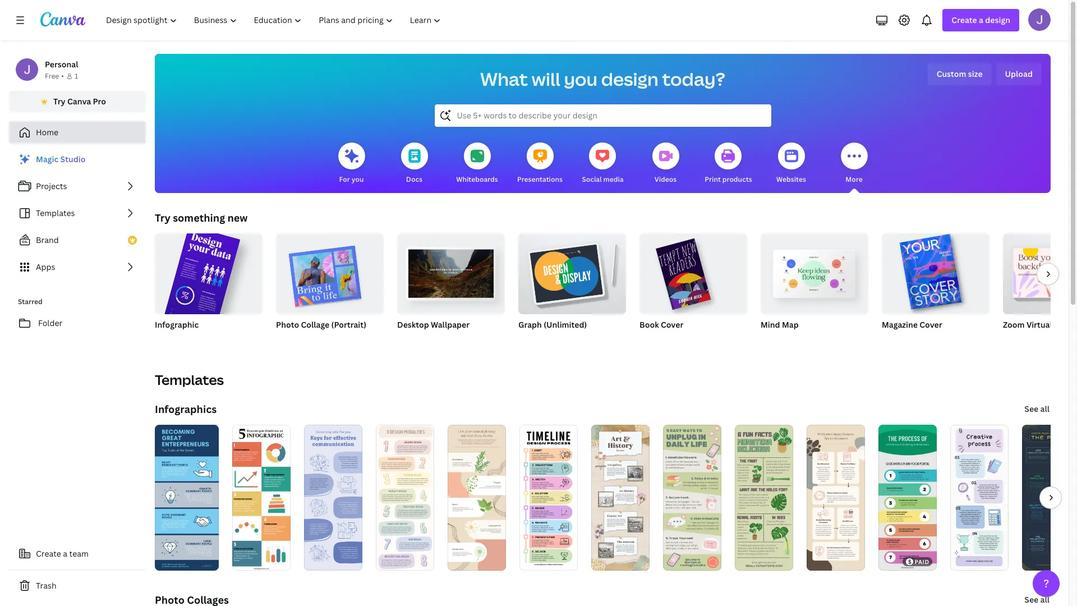 Task type: describe. For each thing, give the bounding box(es) containing it.
Search search field
[[457, 105, 749, 126]]

templates link
[[9, 202, 146, 225]]

px
[[194, 334, 202, 343]]

1 see from the top
[[1025, 404, 1039, 414]]

cover for book cover
[[661, 319, 684, 330]]

docs button
[[401, 135, 428, 193]]

× inside magazine cover 8.5 × 11 in
[[894, 334, 897, 343]]

800
[[155, 334, 168, 343]]

map
[[782, 319, 799, 330]]

graph (unlimited)
[[519, 319, 587, 330]]

upload button
[[997, 63, 1042, 85]]

see all for second see all 'link'
[[1025, 594, 1050, 605]]

magazine cover group
[[882, 229, 990, 345]]

11
[[899, 334, 906, 343]]

wallpaper
[[431, 319, 470, 330]]

home link
[[9, 121, 146, 144]]

apps link
[[9, 256, 146, 278]]

you inside for you button
[[352, 175, 364, 184]]

all for second see all 'link'
[[1041, 594, 1050, 605]]

projects link
[[9, 175, 146, 198]]

something
[[173, 211, 225, 225]]

infographics
[[155, 402, 217, 416]]

custom size
[[937, 68, 983, 79]]

media
[[604, 175, 624, 184]]

infographics link
[[155, 402, 217, 416]]

home
[[36, 127, 58, 138]]

will
[[532, 67, 561, 91]]

mind map group
[[761, 229, 869, 345]]

2 see all link from the top
[[1024, 589, 1051, 606]]

magic
[[36, 154, 59, 164]]

brand link
[[9, 229, 146, 251]]

mind
[[761, 319, 781, 330]]

group for zoom virtual backgr
[[1004, 233, 1078, 314]]

collage
[[301, 319, 330, 330]]

group for graph (unlimited)
[[519, 229, 626, 314]]

websites button
[[777, 135, 807, 193]]

magazine
[[882, 319, 918, 330]]

starred
[[18, 297, 43, 306]]

desktop
[[397, 319, 429, 330]]

websites
[[777, 175, 807, 184]]

create a team button
[[9, 543, 146, 565]]

custom
[[937, 68, 967, 79]]

infographic group
[[154, 225, 263, 369]]

photo collage (portrait)
[[276, 319, 367, 330]]

0 horizontal spatial design
[[601, 67, 659, 91]]

create a design button
[[943, 9, 1020, 31]]

1 see all link from the top
[[1024, 398, 1051, 420]]

brand
[[36, 235, 59, 245]]

photo collage (portrait) group
[[276, 229, 384, 345]]

create a team
[[36, 548, 89, 559]]

team
[[69, 548, 89, 559]]

more
[[846, 175, 863, 184]]

magic studio
[[36, 154, 86, 164]]

create for create a team
[[36, 548, 61, 559]]

a for team
[[63, 548, 67, 559]]

free
[[45, 71, 59, 81]]

desktop wallpaper
[[397, 319, 470, 330]]

trash
[[36, 580, 56, 591]]

virtual
[[1027, 319, 1053, 330]]

magazine cover 8.5 × 11 in
[[882, 319, 943, 343]]

size
[[969, 68, 983, 79]]

whiteboards
[[456, 175, 498, 184]]

print products button
[[705, 135, 752, 193]]

templates inside 'list'
[[36, 208, 75, 218]]

magic studio link
[[9, 148, 146, 171]]

whiteboards button
[[456, 135, 498, 193]]

print products
[[705, 175, 752, 184]]

what will you design today?
[[481, 67, 726, 91]]

infographic
[[155, 319, 199, 330]]

group for photo collage (portrait)
[[276, 229, 384, 314]]

presentations
[[517, 175, 563, 184]]

paid
[[915, 558, 930, 566]]

what
[[481, 67, 528, 91]]



Task type: locate. For each thing, give the bounding box(es) containing it.
photo
[[276, 319, 299, 330]]

cover right the book
[[661, 319, 684, 330]]

0 vertical spatial see all
[[1025, 404, 1050, 414]]

1 horizontal spatial ×
[[894, 334, 897, 343]]

social media button
[[582, 135, 624, 193]]

personal
[[45, 59, 78, 70]]

× inside the infographic 800 × 2000 px
[[170, 334, 173, 343]]

create for create a design
[[952, 15, 978, 25]]

trash link
[[9, 575, 146, 597]]

docs
[[406, 175, 423, 184]]

you
[[564, 67, 598, 91], [352, 175, 364, 184]]

a up size
[[979, 15, 984, 25]]

studio
[[60, 154, 86, 164]]

folder link
[[9, 312, 146, 335]]

8.5 × 11 in button
[[882, 333, 925, 345]]

videos button
[[652, 135, 679, 193]]

graph
[[519, 319, 542, 330]]

see
[[1025, 404, 1039, 414], [1025, 594, 1039, 605]]

top level navigation element
[[99, 9, 451, 31]]

cover for magazine cover 8.5 × 11 in
[[920, 319, 943, 330]]

a for design
[[979, 15, 984, 25]]

all for 1st see all 'link' from the top of the page
[[1041, 404, 1050, 414]]

new
[[228, 211, 248, 225]]

2 all from the top
[[1041, 594, 1050, 605]]

0 vertical spatial create
[[952, 15, 978, 25]]

0 vertical spatial see
[[1025, 404, 1039, 414]]

0 vertical spatial see all link
[[1024, 398, 1051, 420]]

list
[[9, 148, 146, 278]]

you right 'for'
[[352, 175, 364, 184]]

see all
[[1025, 404, 1050, 414], [1025, 594, 1050, 605]]

create up custom size
[[952, 15, 978, 25]]

× right "800"
[[170, 334, 173, 343]]

see all link
[[1024, 398, 1051, 420], [1024, 589, 1051, 606]]

cover inside magazine cover 8.5 × 11 in
[[920, 319, 943, 330]]

design inside 'dropdown button'
[[986, 15, 1011, 25]]

None search field
[[435, 104, 771, 127]]

projects
[[36, 181, 67, 191]]

1 vertical spatial see all
[[1025, 594, 1050, 605]]

1 horizontal spatial cover
[[920, 319, 943, 330]]

create inside button
[[36, 548, 61, 559]]

free •
[[45, 71, 64, 81]]

products
[[723, 175, 752, 184]]

create
[[952, 15, 978, 25], [36, 548, 61, 559]]

1 cover from the left
[[661, 319, 684, 330]]

folder button
[[9, 312, 146, 335]]

design left jacob simon image
[[986, 15, 1011, 25]]

a
[[979, 15, 984, 25], [63, 548, 67, 559]]

1 vertical spatial see
[[1025, 594, 1039, 605]]

0 horizontal spatial templates
[[36, 208, 75, 218]]

1 vertical spatial a
[[63, 548, 67, 559]]

templates up infographics
[[155, 370, 224, 389]]

you right will
[[564, 67, 598, 91]]

0 vertical spatial a
[[979, 15, 984, 25]]

a left team
[[63, 548, 67, 559]]

cover right magazine
[[920, 319, 943, 330]]

social media
[[582, 175, 624, 184]]

0 horizontal spatial cover
[[661, 319, 684, 330]]

presentations button
[[517, 135, 563, 193]]

desktop wallpaper group
[[397, 229, 505, 345]]

1 vertical spatial you
[[352, 175, 364, 184]]

for you button
[[338, 135, 365, 193]]

mind map
[[761, 319, 799, 330]]

0 horizontal spatial create
[[36, 548, 61, 559]]

2 × from the left
[[894, 334, 897, 343]]

templates down 'projects' at the top of page
[[36, 208, 75, 218]]

0 vertical spatial design
[[986, 15, 1011, 25]]

graph (unlimited) group
[[519, 229, 626, 345]]

videos
[[655, 175, 677, 184]]

book cover
[[640, 319, 684, 330]]

pro
[[93, 96, 106, 107]]

templates
[[36, 208, 75, 218], [155, 370, 224, 389]]

jacob simon image
[[1029, 8, 1051, 31]]

group
[[154, 225, 263, 369], [276, 229, 384, 314], [397, 229, 505, 314], [519, 229, 626, 314], [640, 229, 748, 314], [761, 229, 869, 314], [882, 229, 990, 314], [1004, 233, 1078, 314]]

create inside 'dropdown button'
[[952, 15, 978, 25]]

print
[[705, 175, 721, 184]]

1
[[75, 71, 78, 81]]

1 vertical spatial try
[[155, 211, 171, 225]]

zoom virtual backgr
[[1004, 319, 1078, 330]]

create left team
[[36, 548, 61, 559]]

1 horizontal spatial try
[[155, 211, 171, 225]]

try something new
[[155, 211, 248, 225]]

list containing magic studio
[[9, 148, 146, 278]]

1 horizontal spatial you
[[564, 67, 598, 91]]

0 vertical spatial try
[[53, 96, 65, 107]]

•
[[61, 71, 64, 81]]

zoom
[[1004, 319, 1025, 330]]

apps
[[36, 262, 55, 272]]

8.5
[[882, 334, 892, 343]]

try left canva
[[53, 96, 65, 107]]

create a design
[[952, 15, 1011, 25]]

800 × 2000 px button
[[155, 333, 213, 345]]

1 vertical spatial templates
[[155, 370, 224, 389]]

cover inside book cover group
[[661, 319, 684, 330]]

all
[[1041, 404, 1050, 414], [1041, 594, 1050, 605]]

social
[[582, 175, 602, 184]]

0 vertical spatial templates
[[36, 208, 75, 218]]

1 × from the left
[[170, 334, 173, 343]]

1 horizontal spatial a
[[979, 15, 984, 25]]

for
[[339, 175, 350, 184]]

for you
[[339, 175, 364, 184]]

more button
[[841, 135, 868, 193]]

1 horizontal spatial templates
[[155, 370, 224, 389]]

1 vertical spatial design
[[601, 67, 659, 91]]

try for try something new
[[155, 211, 171, 225]]

in
[[907, 334, 913, 343]]

(portrait)
[[331, 319, 367, 330]]

0 horizontal spatial try
[[53, 96, 65, 107]]

backgr
[[1055, 319, 1078, 330]]

1 see all from the top
[[1025, 404, 1050, 414]]

a inside 'dropdown button'
[[979, 15, 984, 25]]

try for try canva pro
[[53, 96, 65, 107]]

2 cover from the left
[[920, 319, 943, 330]]

2 see all from the top
[[1025, 594, 1050, 605]]

2000
[[175, 334, 193, 343]]

1 horizontal spatial design
[[986, 15, 1011, 25]]

1 horizontal spatial create
[[952, 15, 978, 25]]

0 horizontal spatial a
[[63, 548, 67, 559]]

0 horizontal spatial you
[[352, 175, 364, 184]]

0 vertical spatial you
[[564, 67, 598, 91]]

group for mind map
[[761, 229, 869, 314]]

× left 11
[[894, 334, 897, 343]]

×
[[170, 334, 173, 343], [894, 334, 897, 343]]

group for magazine cover
[[882, 229, 990, 314]]

today?
[[663, 67, 726, 91]]

a inside button
[[63, 548, 67, 559]]

0 horizontal spatial ×
[[170, 334, 173, 343]]

upload
[[1006, 68, 1033, 79]]

group for desktop wallpaper
[[397, 229, 505, 314]]

zoom virtual background group
[[1004, 233, 1078, 345]]

2 see from the top
[[1025, 594, 1039, 605]]

see all for 1st see all 'link' from the top of the page
[[1025, 404, 1050, 414]]

infographic 800 × 2000 px
[[155, 319, 202, 343]]

try left something
[[155, 211, 171, 225]]

1 vertical spatial create
[[36, 548, 61, 559]]

design up search search field
[[601, 67, 659, 91]]

0 vertical spatial all
[[1041, 404, 1050, 414]]

book
[[640, 319, 659, 330]]

try canva pro
[[53, 96, 106, 107]]

canva
[[67, 96, 91, 107]]

group for book cover
[[640, 229, 748, 314]]

1 vertical spatial all
[[1041, 594, 1050, 605]]

book cover group
[[640, 229, 748, 345]]

custom size button
[[928, 63, 992, 85]]

try inside try canva pro button
[[53, 96, 65, 107]]

group for infographic
[[154, 225, 263, 369]]

folder
[[38, 318, 62, 328]]

1 all from the top
[[1041, 404, 1050, 414]]

(unlimited)
[[544, 319, 587, 330]]

1 vertical spatial see all link
[[1024, 589, 1051, 606]]

try canva pro button
[[9, 91, 146, 112]]



Task type: vqa. For each thing, say whether or not it's contained in the screenshot.
Privacy
no



